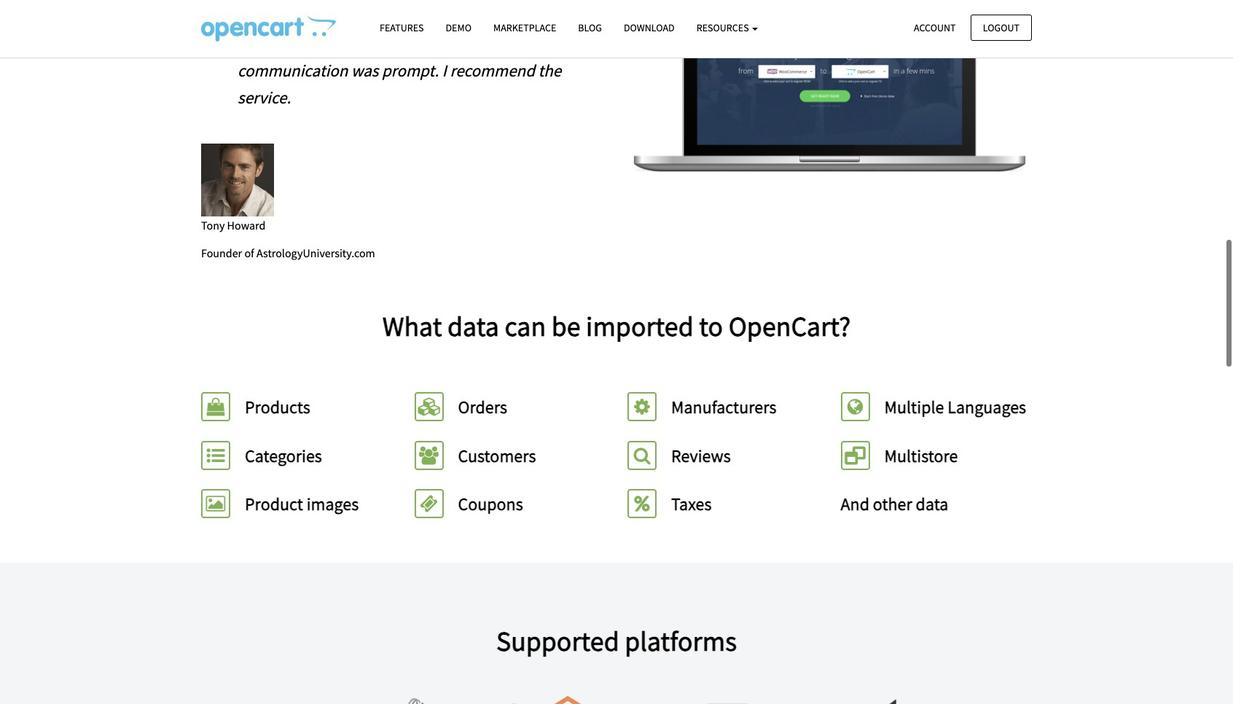 Task type: vqa. For each thing, say whether or not it's contained in the screenshot.
Taxes
yes



Task type: locate. For each thing, give the bounding box(es) containing it.
logout
[[983, 21, 1020, 34]]

1 horizontal spatial data
[[916, 493, 949, 515]]

demo link
[[435, 15, 483, 41]]

bigcommerce image
[[854, 696, 992, 704]]

and
[[841, 493, 870, 515]]

multistore
[[885, 445, 958, 467]]

be
[[552, 309, 581, 344]]

resources link
[[686, 15, 769, 41]]

opencart?
[[729, 309, 851, 344]]

account
[[914, 21, 956, 34]]

demo
[[446, 21, 472, 34]]

logout link
[[971, 14, 1032, 41]]

blog link
[[567, 15, 613, 41]]

reviews
[[671, 445, 731, 467]]

opencart - cart2cart migration image
[[201, 15, 336, 42]]

download
[[624, 21, 675, 34]]

0 horizontal spatial data
[[448, 309, 499, 344]]

other
[[873, 493, 913, 515]]

marketplace link
[[483, 15, 567, 41]]

0 vertical spatial data
[[448, 309, 499, 344]]

blog
[[578, 21, 602, 34]]

images
[[307, 493, 359, 515]]

of
[[244, 246, 254, 260]]

multiple languages
[[885, 396, 1027, 419]]

and other data link
[[841, 493, 1032, 515]]

languages
[[948, 396, 1027, 419]]

woocommerce image
[[701, 696, 839, 704]]

imported
[[586, 309, 694, 344]]

download link
[[613, 15, 686, 41]]

tony howard
[[201, 218, 266, 232]]

supported platforms
[[496, 624, 737, 659]]

data left can on the top
[[448, 309, 499, 344]]

platforms
[[625, 624, 737, 659]]

data
[[448, 309, 499, 344], [916, 493, 949, 515]]

data right other
[[916, 493, 949, 515]]



Task type: describe. For each thing, give the bounding box(es) containing it.
customers
[[458, 445, 536, 467]]

coupons
[[458, 493, 523, 515]]

features
[[380, 21, 424, 34]]

presta shop image
[[241, 696, 380, 704]]

resources
[[697, 21, 751, 34]]

and other data
[[841, 493, 949, 515]]

what
[[382, 309, 442, 344]]

account link
[[902, 14, 969, 41]]

can
[[505, 309, 546, 344]]

features link
[[369, 15, 435, 41]]

founder
[[201, 246, 242, 260]]

1 vertical spatial data
[[916, 493, 949, 515]]

what data can be imported to opencart?
[[382, 309, 851, 344]]

tony howard image
[[201, 143, 274, 216]]

supported
[[496, 624, 619, 659]]

multiple
[[885, 396, 944, 419]]

product images
[[245, 493, 359, 515]]

categories
[[245, 445, 322, 467]]

founder of astrologyuniversity.com
[[201, 246, 375, 260]]

howard
[[227, 218, 266, 232]]

taxes
[[671, 493, 712, 515]]

astrologyuniversity.com
[[257, 246, 375, 260]]

manufacturers
[[671, 396, 777, 419]]

product
[[245, 493, 303, 515]]

tablet image
[[628, 0, 1032, 185]]

magento image
[[547, 696, 686, 704]]

marketplace
[[493, 21, 556, 34]]

shopify image
[[394, 696, 533, 704]]

tony
[[201, 218, 225, 232]]

orders
[[458, 396, 507, 419]]

to
[[699, 309, 723, 344]]

products
[[245, 396, 310, 419]]



